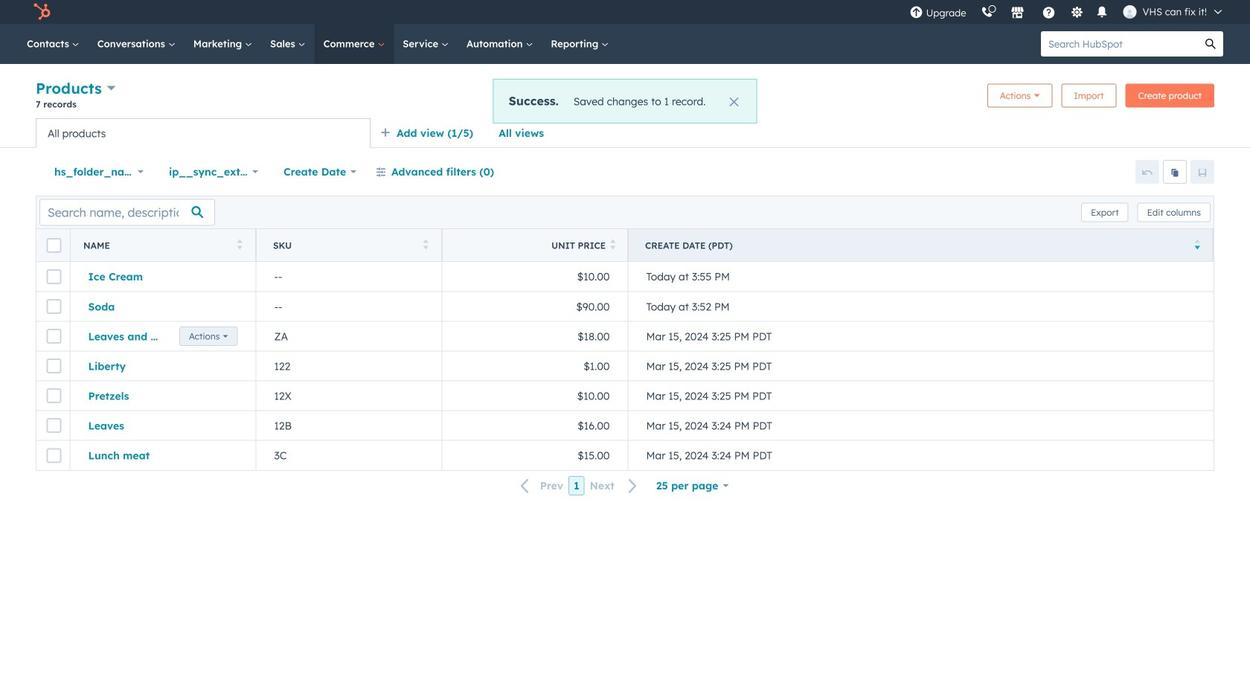 Task type: vqa. For each thing, say whether or not it's contained in the screenshot.
second Press to sort. icon from left
yes



Task type: locate. For each thing, give the bounding box(es) containing it.
2 horizontal spatial press to sort. element
[[611, 239, 616, 252]]

0 horizontal spatial press to sort. element
[[237, 239, 243, 252]]

alert
[[493, 79, 757, 124]]

1 horizontal spatial press to sort. image
[[423, 239, 429, 250]]

3 press to sort. element from the left
[[611, 239, 616, 252]]

1 horizontal spatial press to sort. element
[[423, 239, 429, 252]]

Search HubSpot search field
[[1042, 31, 1199, 57]]

1 press to sort. image from the left
[[237, 239, 243, 250]]

press to sort. image
[[237, 239, 243, 250], [423, 239, 429, 250]]

marketplaces image
[[1011, 7, 1025, 20]]

descending sort. press to sort ascending. element
[[1195, 239, 1201, 252]]

menu
[[903, 0, 1233, 24]]

0 horizontal spatial press to sort. image
[[237, 239, 243, 250]]

banner
[[36, 77, 1215, 118]]

press to sort. image
[[611, 239, 616, 250]]

press to sort. element
[[237, 239, 243, 252], [423, 239, 429, 252], [611, 239, 616, 252]]



Task type: describe. For each thing, give the bounding box(es) containing it.
terry turtle image
[[1124, 5, 1137, 19]]

2 press to sort. image from the left
[[423, 239, 429, 250]]

close image
[[730, 98, 739, 106]]

descending sort. press to sort ascending. image
[[1195, 239, 1201, 250]]

Search name, description, or SKU search field
[[39, 199, 215, 226]]

pagination navigation
[[512, 476, 647, 496]]

1 press to sort. element from the left
[[237, 239, 243, 252]]

2 press to sort. element from the left
[[423, 239, 429, 252]]



